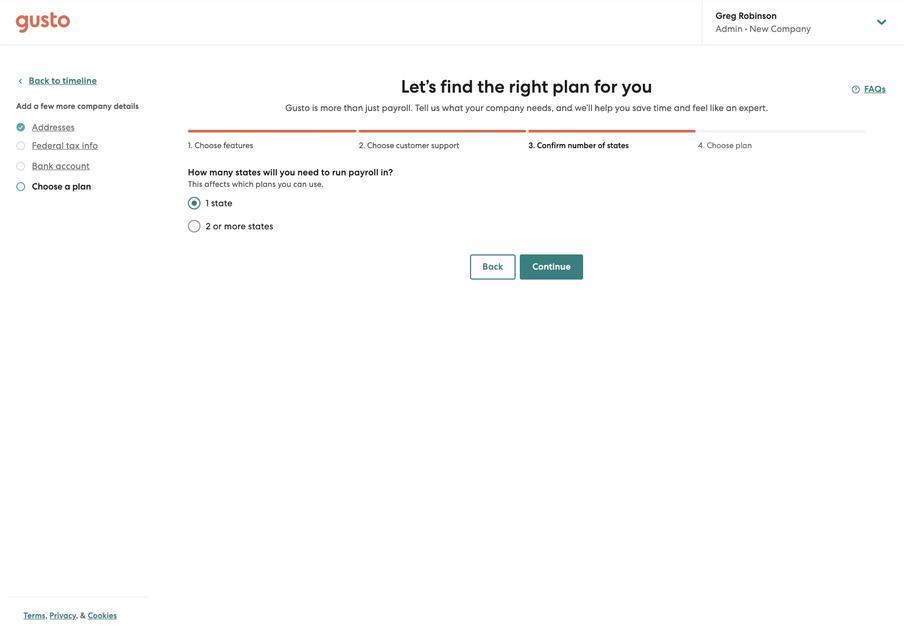 Task type: describe. For each thing, give the bounding box(es) containing it.
addresses
[[32, 122, 75, 133]]

timeline
[[63, 75, 97, 86]]

bank account
[[32, 161, 90, 171]]

find
[[441, 76, 474, 97]]

plan inside "list"
[[72, 181, 91, 192]]

a for few
[[34, 102, 39, 111]]

states for of
[[607, 141, 629, 150]]

addresses button
[[32, 121, 75, 134]]

2 , from the left
[[76, 611, 78, 621]]

choose for choose a plan
[[32, 181, 63, 192]]

•
[[745, 24, 748, 34]]

federal tax info
[[32, 140, 98, 151]]

terms link
[[24, 611, 45, 621]]

what
[[442, 103, 463, 113]]

1 vertical spatial plan
[[736, 141, 752, 150]]

2
[[206, 221, 211, 232]]

bank
[[32, 161, 53, 171]]

tell
[[415, 103, 429, 113]]

us
[[431, 103, 440, 113]]

which
[[232, 180, 254, 189]]

faqs button
[[852, 83, 886, 96]]

1 , from the left
[[45, 611, 48, 621]]

1 state radio
[[183, 192, 206, 215]]

states inside 'how many states will you need to run payroll in? this affects which plans you can use.'
[[236, 167, 261, 178]]

cookies button
[[88, 610, 117, 622]]

states for more
[[248, 221, 273, 232]]

how
[[188, 167, 207, 178]]

back button
[[470, 255, 516, 280]]

company
[[771, 24, 811, 34]]

many
[[210, 167, 233, 178]]

2 or more states radio
[[183, 215, 206, 238]]

&
[[80, 611, 86, 621]]

features
[[224, 141, 253, 150]]

greg robinson admin • new company
[[716, 10, 811, 34]]

is
[[312, 103, 318, 113]]

customer
[[396, 141, 430, 150]]

greg
[[716, 10, 737, 21]]

choose plan
[[707, 141, 752, 150]]

needs,
[[527, 103, 554, 113]]

you right will
[[280, 167, 295, 178]]

terms
[[24, 611, 45, 621]]

tax
[[66, 140, 80, 151]]

feel
[[693, 103, 708, 113]]

state
[[211, 198, 233, 208]]

of
[[598, 141, 606, 150]]

you left can
[[278, 180, 291, 189]]

right
[[509, 76, 549, 97]]

choose customer support
[[367, 141, 460, 150]]

federal
[[32, 140, 64, 151]]

to inside 'how many states will you need to run payroll in? this affects which plans you can use.'
[[321, 167, 330, 178]]

1 state
[[206, 198, 233, 208]]

0 horizontal spatial more
[[56, 102, 75, 111]]

1 horizontal spatial more
[[224, 221, 246, 232]]

for
[[595, 76, 618, 97]]

continue button
[[520, 255, 584, 280]]

support
[[431, 141, 460, 150]]

than
[[344, 103, 363, 113]]

number
[[568, 141, 596, 150]]

how many states will you need to run payroll in? this affects which plans you can use.
[[188, 167, 393, 189]]

account
[[56, 161, 90, 171]]

check image
[[16, 162, 25, 171]]

robinson
[[739, 10, 777, 21]]

federal tax info button
[[32, 139, 98, 152]]

new
[[750, 24, 769, 34]]



Task type: vqa. For each thing, say whether or not it's contained in the screenshot.
CSV
no



Task type: locate. For each thing, give the bounding box(es) containing it.
0 horizontal spatial back
[[29, 75, 49, 86]]

1 horizontal spatial and
[[674, 103, 691, 113]]

, left &
[[76, 611, 78, 621]]

0 vertical spatial states
[[607, 141, 629, 150]]

affects
[[205, 180, 230, 189]]

1 vertical spatial check image
[[16, 182, 25, 191]]

2 horizontal spatial more
[[320, 103, 342, 113]]

home image
[[16, 12, 70, 33]]

confirm
[[537, 141, 566, 150]]

use.
[[309, 180, 324, 189]]

1 check image from the top
[[16, 141, 25, 150]]

choose down like
[[707, 141, 734, 150]]

a inside "list"
[[65, 181, 70, 192]]

back for back to timeline
[[29, 75, 49, 86]]

choose for choose customer support
[[367, 141, 394, 150]]

choose inside "list"
[[32, 181, 63, 192]]

circle check image
[[16, 121, 25, 134]]

add
[[16, 102, 32, 111]]

0 horizontal spatial a
[[34, 102, 39, 111]]

privacy
[[50, 611, 76, 621]]

1 horizontal spatial ,
[[76, 611, 78, 621]]

and left we'll
[[556, 103, 573, 113]]

2 vertical spatial plan
[[72, 181, 91, 192]]

0 horizontal spatial to
[[52, 75, 60, 86]]

1 and from the left
[[556, 103, 573, 113]]

payroll.
[[382, 103, 413, 113]]

terms , privacy , & cookies
[[24, 611, 117, 621]]

a left few
[[34, 102, 39, 111]]

help
[[595, 103, 613, 113]]

1 vertical spatial back
[[483, 261, 503, 272]]

1 horizontal spatial company
[[486, 103, 525, 113]]

and
[[556, 103, 573, 113], [674, 103, 691, 113]]

choose down bank
[[32, 181, 63, 192]]

or
[[213, 221, 222, 232]]

the
[[478, 76, 505, 97]]

to inside button
[[52, 75, 60, 86]]

plan
[[553, 76, 590, 97], [736, 141, 752, 150], [72, 181, 91, 192]]

a
[[34, 102, 39, 111], [65, 181, 70, 192]]

back for back
[[483, 261, 503, 272]]

1
[[206, 198, 209, 208]]

a for plan
[[65, 181, 70, 192]]

will
[[263, 167, 278, 178]]

plan down account
[[72, 181, 91, 192]]

admin
[[716, 24, 743, 34]]

save
[[633, 103, 652, 113]]

0 vertical spatial to
[[52, 75, 60, 86]]

time
[[654, 103, 672, 113]]

company down the
[[486, 103, 525, 113]]

back to timeline
[[29, 75, 97, 86]]

to left run
[[321, 167, 330, 178]]

like
[[710, 103, 724, 113]]

company
[[77, 102, 112, 111], [486, 103, 525, 113]]

back
[[29, 75, 49, 86], [483, 261, 503, 272]]

plan inside let's find the right plan for you gusto is more than just payroll. tell us what your company needs, and we'll help you save time and feel like an expert.
[[553, 76, 590, 97]]

payroll
[[349, 167, 379, 178]]

in?
[[381, 167, 393, 178]]

states up which
[[236, 167, 261, 178]]

1 horizontal spatial plan
[[553, 76, 590, 97]]

a down account
[[65, 181, 70, 192]]

you up save
[[622, 76, 653, 97]]

continue
[[533, 261, 571, 272]]

to
[[52, 75, 60, 86], [321, 167, 330, 178]]

company down timeline
[[77, 102, 112, 111]]

, left privacy link
[[45, 611, 48, 621]]

0 vertical spatial check image
[[16, 141, 25, 150]]

bank account button
[[32, 160, 90, 172]]

2 horizontal spatial plan
[[736, 141, 752, 150]]

need
[[298, 167, 319, 178]]

2 check image from the top
[[16, 182, 25, 191]]

1 vertical spatial a
[[65, 181, 70, 192]]

you
[[622, 76, 653, 97], [615, 103, 631, 113], [280, 167, 295, 178], [278, 180, 291, 189]]

states
[[607, 141, 629, 150], [236, 167, 261, 178], [248, 221, 273, 232]]

privacy link
[[50, 611, 76, 621]]

more inside let's find the right plan for you gusto is more than just payroll. tell us what your company needs, and we'll help you save time and feel like an expert.
[[320, 103, 342, 113]]

2 and from the left
[[674, 103, 691, 113]]

more right few
[[56, 102, 75, 111]]

back to timeline button
[[16, 75, 97, 87]]

2 vertical spatial states
[[248, 221, 273, 232]]

check image down check image
[[16, 182, 25, 191]]

plan down expert.
[[736, 141, 752, 150]]

and left feel
[[674, 103, 691, 113]]

plans
[[256, 180, 276, 189]]

states down plans on the top of page
[[248, 221, 273, 232]]

add a few more company details
[[16, 102, 139, 111]]

choose up in?
[[367, 141, 394, 150]]

run
[[332, 167, 347, 178]]

check image down circle check icon
[[16, 141, 25, 150]]

more
[[56, 102, 75, 111], [320, 103, 342, 113], [224, 221, 246, 232]]

choose for choose plan
[[707, 141, 734, 150]]

faqs
[[865, 84, 886, 95]]

0 horizontal spatial and
[[556, 103, 573, 113]]

few
[[41, 102, 54, 111]]

choose
[[195, 141, 222, 150], [367, 141, 394, 150], [707, 141, 734, 150], [32, 181, 63, 192]]

can
[[293, 180, 307, 189]]

choose features
[[195, 141, 253, 150]]

confirm number of states
[[537, 141, 629, 150]]

you right "help"
[[615, 103, 631, 113]]

we'll
[[575, 103, 593, 113]]

plan up we'll
[[553, 76, 590, 97]]

choose a plan
[[32, 181, 91, 192]]

an
[[726, 103, 737, 113]]

choose up how
[[195, 141, 222, 150]]

info
[[82, 140, 98, 151]]

just
[[366, 103, 380, 113]]

expert.
[[739, 103, 768, 113]]

cookies
[[88, 611, 117, 621]]

0 horizontal spatial ,
[[45, 611, 48, 621]]

your
[[466, 103, 484, 113]]

choose a plan list
[[16, 121, 145, 195]]

1 vertical spatial states
[[236, 167, 261, 178]]

to left timeline
[[52, 75, 60, 86]]

choose for choose features
[[195, 141, 222, 150]]

1 horizontal spatial to
[[321, 167, 330, 178]]

1 horizontal spatial a
[[65, 181, 70, 192]]

check image
[[16, 141, 25, 150], [16, 182, 25, 191]]

2 or more states
[[206, 221, 273, 232]]

0 vertical spatial plan
[[553, 76, 590, 97]]

states right of
[[607, 141, 629, 150]]

0 vertical spatial back
[[29, 75, 49, 86]]

1 vertical spatial to
[[321, 167, 330, 178]]

let's
[[401, 76, 436, 97]]

more right or
[[224, 221, 246, 232]]

gusto
[[285, 103, 310, 113]]

1 horizontal spatial back
[[483, 261, 503, 272]]

this
[[188, 180, 203, 189]]

company inside let's find the right plan for you gusto is more than just payroll. tell us what your company needs, and we'll help you save time and feel like an expert.
[[486, 103, 525, 113]]

0 horizontal spatial plan
[[72, 181, 91, 192]]

more right is
[[320, 103, 342, 113]]

0 vertical spatial a
[[34, 102, 39, 111]]

,
[[45, 611, 48, 621], [76, 611, 78, 621]]

details
[[114, 102, 139, 111]]

let's find the right plan for you gusto is more than just payroll. tell us what your company needs, and we'll help you save time and feel like an expert.
[[285, 76, 768, 113]]

0 horizontal spatial company
[[77, 102, 112, 111]]



